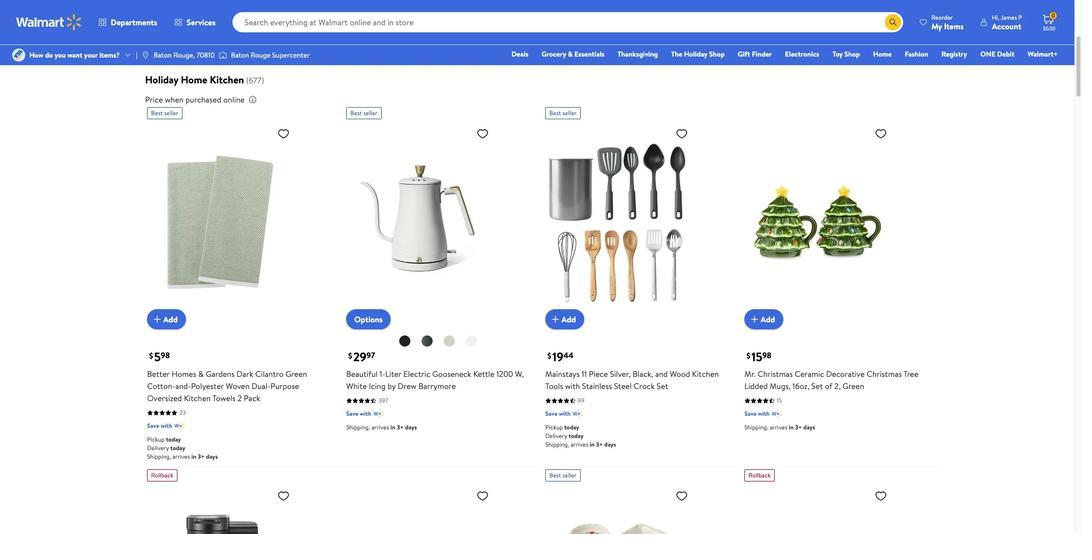 Task type: locate. For each thing, give the bounding box(es) containing it.
kitchen link
[[402, 0, 454, 41]]

3 add from the left
[[761, 314, 775, 325]]

98 inside $ 5 98
[[161, 350, 170, 361]]

shipping,
[[346, 423, 370, 432], [744, 423, 768, 432], [545, 440, 569, 449], [147, 452, 171, 461]]

how
[[29, 50, 43, 60]]

toy shop
[[832, 49, 860, 59]]

food left storage
[[711, 31, 727, 41]]

shop for shop all dining furniture
[[831, 31, 846, 41]]

save with down oversized
[[147, 422, 172, 430]]

shop inside shop all holiday home
[[344, 31, 359, 41]]

keurig k-express essentials single serve k-cup pod coffee maker, black image
[[147, 486, 294, 534]]

shipping, arrives in 3+ days for 15
[[744, 423, 815, 432]]

2 vertical spatial &
[[198, 368, 204, 380]]

online
[[223, 94, 245, 105]]

0 horizontal spatial christmas
[[758, 368, 793, 380]]

and-
[[175, 381, 191, 392]]

the pioneer woman brilliant blooms 20-piece blue bake & prep set with baking dish & measuring cups image
[[545, 486, 692, 534]]

1 christmas from the left
[[758, 368, 793, 380]]

with for 29
[[360, 409, 371, 418]]

1 shipping, arrives in 3+ days from the left
[[346, 423, 417, 432]]

all inside shop all holiday home
[[361, 31, 368, 41]]

$ 5 98
[[149, 348, 170, 365]]

seller
[[164, 109, 178, 117], [363, 109, 377, 117], [562, 109, 577, 117], [562, 471, 577, 480]]

kitchen
[[416, 31, 440, 41], [210, 73, 244, 86], [692, 368, 719, 380], [184, 393, 211, 404]]

1 horizontal spatial shipping, arrives in 3+ days
[[744, 423, 815, 432]]

legal information image
[[249, 96, 257, 104]]

black,
[[633, 368, 653, 380]]

 image
[[12, 49, 25, 62]]

james
[[1001, 13, 1017, 21]]

food prep, store, & serve image
[[652, 0, 689, 28]]

add to cart image for 19
[[549, 313, 561, 326]]

all left holiday
[[361, 31, 368, 41]]

all for deals
[[243, 31, 249, 41]]

grocery & essentials link
[[537, 49, 609, 60]]

0 horizontal spatial green
[[285, 368, 307, 380]]

1 horizontal spatial gift
[[738, 49, 750, 59]]

 image
[[219, 50, 227, 60], [141, 51, 150, 59]]

food prep, store, & serve
[[650, 31, 692, 48]]

kitchen inside better homes & gardens dark cilantro green cotton-and-polyester woven dual-purpose oversized kitchen towels 2 pack
[[184, 393, 211, 404]]

&
[[669, 38, 674, 48], [568, 49, 573, 59], [198, 368, 204, 380]]

1 baton from the left
[[154, 50, 172, 60]]

0 horizontal spatial 15
[[751, 348, 762, 365]]

holiday home kitchen (677)
[[145, 73, 264, 86]]

& left serve
[[669, 38, 674, 48]]

44
[[563, 350, 574, 361]]

shop down shop all image
[[226, 31, 241, 41]]

seller for 19
[[562, 109, 577, 117]]

today
[[564, 423, 579, 432], [569, 432, 584, 440], [166, 435, 181, 444], [170, 444, 185, 452]]

walmart plus image for 19
[[573, 409, 583, 419]]

2 rollback from the left
[[748, 471, 771, 480]]

liter
[[385, 368, 401, 380]]

pickup today delivery today shipping, arrives in 3+ days down 23
[[147, 435, 218, 461]]

2 horizontal spatial &
[[669, 38, 674, 48]]

add to favorites list, mr. christmas ceramic decorative christmas tree lidded mugs, 16oz, set of 2, green image
[[875, 127, 887, 140]]

kitchen down kitchen image on the top of the page
[[416, 31, 440, 41]]

1 add from the left
[[163, 314, 178, 325]]

home down dining
[[873, 49, 892, 59]]

$ up 'mr.'
[[746, 350, 750, 362]]

with inside mainstays 11 piece silver, black, and wood kitchen tools with stainless steel crock set
[[565, 381, 580, 392]]

finder
[[304, 31, 323, 41]]

walmart plus image for 29
[[373, 409, 383, 419]]

save with for 19
[[545, 409, 570, 418]]

all for dining
[[848, 31, 854, 41]]

1 vertical spatial holiday
[[145, 73, 178, 86]]

$ for 29
[[348, 350, 352, 362]]

add to cart image up 19
[[549, 313, 561, 326]]

shop up toy
[[831, 31, 846, 41]]

1 98 from the left
[[161, 350, 170, 361]]

shop
[[164, 31, 179, 41], [226, 31, 241, 41], [344, 31, 359, 41], [831, 31, 846, 41], [709, 49, 725, 59], [844, 49, 860, 59]]

add button up $ 15 98 at the bottom right
[[744, 309, 783, 330]]

walmart plus image down 99
[[573, 409, 583, 419]]

pickup today delivery today shipping, arrives in 3+ days for 5
[[147, 435, 218, 461]]

$ inside $ 5 98
[[149, 350, 153, 362]]

holiday down serve
[[684, 49, 707, 59]]

pickup today delivery today shipping, arrives in 3+ days for 19
[[545, 423, 616, 449]]

store,
[[650, 38, 667, 48]]

0 horizontal spatial add button
[[147, 309, 186, 330]]

1 $ from the left
[[149, 350, 153, 362]]

0 horizontal spatial shipping, arrives in 3+ days
[[346, 423, 417, 432]]

$ inside $ 29 97
[[348, 350, 352, 362]]

 image for baton rouge, 70810
[[141, 51, 150, 59]]

set down and
[[657, 381, 668, 392]]

baton down shop all deals
[[231, 50, 249, 60]]

seller for 5
[[164, 109, 178, 117]]

0 horizontal spatial pickup
[[147, 435, 165, 444]]

save with for 15
[[744, 409, 770, 418]]

1 add button from the left
[[147, 309, 186, 330]]

food inside "food prep, store, & serve"
[[654, 31, 670, 41]]

arrives down walmart plus icon
[[770, 423, 787, 432]]

add up $ 5 98
[[163, 314, 178, 325]]

2 98 from the left
[[762, 350, 771, 361]]

silver,
[[610, 368, 631, 380]]

save down "tools"
[[545, 409, 557, 418]]

add button for 5
[[147, 309, 186, 330]]

4 all from the left
[[848, 31, 854, 41]]

0 vertical spatial &
[[669, 38, 674, 48]]

1 vertical spatial gift
[[738, 49, 750, 59]]

tablescape image
[[471, 0, 507, 28]]

add for 5
[[163, 314, 178, 325]]

2 add button from the left
[[545, 309, 584, 330]]

98 up better
[[161, 350, 170, 361]]

options link
[[346, 309, 391, 330]]

gift finder
[[738, 49, 772, 59]]

shop for shop all home
[[164, 31, 179, 41]]

holiday up the price
[[145, 73, 178, 86]]

walmart plus image
[[373, 409, 383, 419], [573, 409, 583, 419], [174, 421, 184, 431]]

rollback for keurig k-express essentials single serve k-cup pod coffee maker, black image
[[151, 471, 173, 480]]

add to cart image up the 5
[[151, 313, 163, 326]]

save with for 29
[[346, 409, 371, 418]]

delivery down oversized
[[147, 444, 169, 452]]

1 vertical spatial pickup
[[147, 435, 165, 444]]

rollback for pyrex easy grab 9.5" glass pie plate image
[[748, 471, 771, 480]]

set left of
[[811, 381, 823, 392]]

0 vertical spatial home
[[873, 49, 892, 59]]

shop all home image
[[167, 0, 204, 28]]

 image right 70810
[[219, 50, 227, 60]]

w,
[[515, 368, 524, 380]]

electronics link
[[780, 49, 824, 60]]

1 add to cart image from the left
[[151, 313, 163, 326]]

& right the grocery
[[568, 49, 573, 59]]

baton rouge supercenter
[[231, 50, 310, 60]]

christmas left tree
[[867, 368, 902, 380]]

add to favorites list, beautiful 1-liter electric gooseneck kettle 1200 w, white icing by drew barrymore image
[[477, 127, 489, 140]]

rouge,
[[173, 50, 195, 60]]

15 up 'mr.'
[[751, 348, 762, 365]]

food storage image
[[713, 0, 749, 28]]

and
[[655, 368, 668, 380]]

2 horizontal spatial add to cart image
[[748, 313, 761, 326]]

set inside mainstays 11 piece silver, black, and wood kitchen tools with stainless steel crock set
[[657, 381, 668, 392]]

2 horizontal spatial walmart plus image
[[573, 409, 583, 419]]

98 inside $ 15 98
[[762, 350, 771, 361]]

with down mainstays
[[565, 381, 580, 392]]

prep,
[[671, 31, 687, 41]]

with for 15
[[758, 409, 770, 418]]

with
[[565, 381, 580, 392], [360, 409, 371, 418], [559, 409, 570, 418], [758, 409, 770, 418], [161, 422, 172, 430]]

1 food from the left
[[654, 31, 670, 41]]

& up polyester
[[198, 368, 204, 380]]

$ left the 5
[[149, 350, 153, 362]]

1 horizontal spatial set
[[811, 381, 823, 392]]

pickup down "tools"
[[545, 423, 563, 432]]

1 horizontal spatial rollback
[[748, 471, 771, 480]]

1 horizontal spatial add button
[[545, 309, 584, 330]]

0 vertical spatial pickup
[[545, 423, 563, 432]]

0 vertical spatial gift
[[291, 31, 303, 41]]

add to favorites list, better homes & gardens dark cilantro green cotton-and-polyester woven dual-purpose oversized kitchen towels 2 pack image
[[277, 127, 290, 140]]

1 horizontal spatial add
[[561, 314, 576, 325]]

best for 29
[[350, 109, 362, 117]]

the holiday shop link
[[667, 49, 729, 60]]

kitchen right the wood
[[692, 368, 719, 380]]

pickup down oversized
[[147, 435, 165, 444]]

shipping, arrives in 3+ days for 29
[[346, 423, 417, 432]]

98 up lidded
[[762, 350, 771, 361]]

 image right the |
[[141, 51, 150, 59]]

walmart+ link
[[1023, 49, 1062, 60]]

2 all from the left
[[243, 31, 249, 41]]

food left prep,
[[654, 31, 670, 41]]

walmart image
[[16, 14, 82, 30]]

1 horizontal spatial food
[[711, 31, 727, 41]]

dual-
[[251, 381, 271, 392]]

0 horizontal spatial walmart plus image
[[174, 421, 184, 431]]

1 horizontal spatial add to cart image
[[549, 313, 561, 326]]

polyester
[[191, 381, 224, 392]]

$ 29 97
[[348, 348, 375, 365]]

4 $ from the left
[[746, 350, 750, 362]]

green up purpose
[[285, 368, 307, 380]]

1 horizontal spatial 98
[[762, 350, 771, 361]]

save down white
[[346, 409, 358, 418]]

towels
[[212, 393, 236, 404]]

kitchen down polyester
[[184, 393, 211, 404]]

save for 15
[[744, 409, 757, 418]]

1 horizontal spatial green
[[843, 381, 864, 392]]

0 vertical spatial holiday
[[684, 49, 707, 59]]

walmart plus image down 397
[[373, 409, 383, 419]]

0 horizontal spatial baton
[[154, 50, 172, 60]]

bakeware
[[535, 31, 564, 41]]

$0.00
[[1043, 25, 1055, 32]]

purchased
[[186, 94, 221, 105]]

1 horizontal spatial baton
[[231, 50, 249, 60]]

deals
[[511, 49, 528, 59]]

food for prep,
[[654, 31, 670, 41]]

0 horizontal spatial pickup today delivery today shipping, arrives in 3+ days
[[147, 435, 218, 461]]

pack
[[244, 393, 260, 404]]

2 $ from the left
[[348, 350, 352, 362]]

save down oversized
[[147, 422, 159, 430]]

the
[[671, 49, 682, 59]]

shipping, arrives in 3+ days down walmart plus icon
[[744, 423, 815, 432]]

0 horizontal spatial add to cart image
[[151, 313, 163, 326]]

1 vertical spatial green
[[843, 381, 864, 392]]

one
[[980, 49, 996, 59]]

gift finder
[[291, 31, 323, 41]]

save with down "tools"
[[545, 409, 570, 418]]

my
[[931, 20, 942, 32]]

0 horizontal spatial set
[[657, 381, 668, 392]]

$ inside $ 19 44
[[547, 350, 551, 362]]

rouge
[[251, 50, 270, 60]]

2 add from the left
[[561, 314, 576, 325]]

add to favorites list, mainstays 11 piece silver, black, and wood kitchen tools with stainless steel crock set image
[[676, 127, 688, 140]]

add up $ 15 98 at the bottom right
[[761, 314, 775, 325]]

christmas
[[758, 368, 793, 380], [867, 368, 902, 380]]

shop for shop all deals
[[226, 31, 241, 41]]

70810
[[197, 50, 215, 60]]

fashion
[[905, 49, 928, 59]]

shipping, arrives in 3+ days down 397
[[346, 423, 417, 432]]

room
[[795, 31, 811, 41]]

2 food from the left
[[711, 31, 727, 41]]

tools
[[545, 381, 563, 392]]

add for 19
[[561, 314, 576, 325]]

all inside the shop all home link
[[181, 31, 188, 41]]

holiday
[[369, 31, 391, 41]]

0 horizontal spatial rollback
[[151, 471, 173, 480]]

1 vertical spatial delivery
[[147, 444, 169, 452]]

1 horizontal spatial walmart plus image
[[373, 409, 383, 419]]

shop down furniture
[[844, 49, 860, 59]]

delivery for 5
[[147, 444, 169, 452]]

services button
[[166, 10, 224, 34]]

gift for gift finder
[[291, 31, 303, 41]]

storage
[[728, 31, 752, 41]]

1 horizontal spatial christmas
[[867, 368, 902, 380]]

shop down food storage
[[709, 49, 725, 59]]

add button up $ 5 98
[[147, 309, 186, 330]]

2 christmas from the left
[[867, 368, 902, 380]]

1 horizontal spatial delivery
[[545, 432, 567, 440]]

set
[[657, 381, 668, 392], [811, 381, 823, 392]]

christmas up mugs,
[[758, 368, 793, 380]]

add to cart image
[[151, 313, 163, 326], [549, 313, 561, 326], [748, 313, 761, 326]]

shop inside the shop all dining furniture
[[831, 31, 846, 41]]

3 all from the left
[[361, 31, 368, 41]]

with down white
[[360, 409, 371, 418]]

2 baton from the left
[[231, 50, 249, 60]]

1 horizontal spatial &
[[568, 49, 573, 59]]

pickup today delivery today shipping, arrives in 3+ days down 99
[[545, 423, 616, 449]]

98 for 5
[[161, 350, 170, 361]]

baton left rouge, in the top left of the page
[[154, 50, 172, 60]]

0 horizontal spatial &
[[198, 368, 204, 380]]

icing
[[369, 381, 386, 392]]

decor
[[904, 31, 923, 41]]

all inside shop all deals link
[[243, 31, 249, 41]]

mainstays
[[545, 368, 580, 380]]

best seller for 29
[[350, 109, 377, 117]]

2 add to cart image from the left
[[549, 313, 561, 326]]

all inside the shop all dining furniture
[[848, 31, 854, 41]]

add
[[163, 314, 178, 325], [561, 314, 576, 325], [761, 314, 775, 325]]

home down shop all holiday home image
[[359, 38, 376, 48]]

save with down white
[[346, 409, 371, 418]]

mainstays 11 piece silver, black, and wood kitchen tools with stainless steel crock set
[[545, 368, 719, 392]]

0 horizontal spatial gift
[[291, 31, 303, 41]]

shop inside shop all deals link
[[226, 31, 241, 41]]

0 vertical spatial green
[[285, 368, 307, 380]]

shop for shop all holiday home
[[344, 31, 359, 41]]

add to favorites list, pyrex easy grab 9.5" glass pie plate image
[[875, 490, 887, 502]]

shop inside the holiday shop link
[[709, 49, 725, 59]]

with down oversized
[[161, 422, 172, 430]]

reorder
[[931, 13, 953, 21]]

pickup for 5
[[147, 435, 165, 444]]

shop all dining furniture
[[831, 31, 875, 48]]

0 horizontal spatial  image
[[141, 51, 150, 59]]

$ left 19
[[547, 350, 551, 362]]

add button up 44
[[545, 309, 584, 330]]

with left walmart plus icon
[[758, 409, 770, 418]]

shop all image
[[228, 0, 264, 28]]

0 vertical spatial delivery
[[545, 432, 567, 440]]

0 horizontal spatial add
[[163, 314, 178, 325]]

1 horizontal spatial home
[[873, 49, 892, 59]]

home
[[190, 31, 207, 41], [359, 38, 376, 48]]

0 horizontal spatial 98
[[161, 350, 170, 361]]

home down the services in the left of the page
[[190, 31, 207, 41]]

home up price when purchased online
[[181, 73, 207, 86]]

$ left the 29
[[348, 350, 352, 362]]

1 horizontal spatial home
[[359, 38, 376, 48]]

save with left walmart plus icon
[[744, 409, 770, 418]]

add up 44
[[561, 314, 576, 325]]

green down decorative
[[843, 381, 864, 392]]

delivery down "tools"
[[545, 432, 567, 440]]

1 horizontal spatial  image
[[219, 50, 227, 60]]

$ inside $ 15 98
[[746, 350, 750, 362]]

dining room
[[773, 31, 811, 41]]

food storage link
[[705, 0, 758, 41]]

2 set from the left
[[811, 381, 823, 392]]

all left deals at the top left of the page
[[243, 31, 249, 41]]

1 vertical spatial home
[[181, 73, 207, 86]]

add to favorites list, the pioneer woman brilliant blooms 20-piece blue bake & prep set with baking dish & measuring cups image
[[676, 490, 688, 502]]

fashion link
[[900, 49, 933, 60]]

1 horizontal spatial pickup
[[545, 423, 563, 432]]

green inside better homes & gardens dark cilantro green cotton-and-polyester woven dual-purpose oversized kitchen towels 2 pack
[[285, 368, 307, 380]]

with down "tools"
[[559, 409, 570, 418]]

2 shipping, arrives in 3+ days from the left
[[744, 423, 815, 432]]

all
[[181, 31, 188, 41], [243, 31, 249, 41], [361, 31, 368, 41], [848, 31, 854, 41]]

0 horizontal spatial delivery
[[147, 444, 169, 452]]

Search search field
[[232, 12, 903, 32]]

1 all from the left
[[181, 31, 188, 41]]

kitchen inside mainstays 11 piece silver, black, and wood kitchen tools with stainless steel crock set
[[692, 368, 719, 380]]

shop up "baton rouge, 70810"
[[164, 31, 179, 41]]

of
[[825, 381, 832, 392]]

home inside shop all holiday home
[[359, 38, 376, 48]]

all left dining
[[848, 31, 854, 41]]

1 vertical spatial 15
[[777, 396, 782, 405]]

0 horizontal spatial food
[[654, 31, 670, 41]]

1 horizontal spatial 15
[[777, 396, 782, 405]]

holiday
[[684, 49, 707, 59], [145, 73, 178, 86]]

1 rollback from the left
[[151, 471, 173, 480]]

add to cart image up $ 15 98 at the bottom right
[[748, 313, 761, 326]]

best seller
[[151, 109, 178, 117], [350, 109, 377, 117], [549, 109, 577, 117], [549, 471, 577, 480]]

shop down shop all holiday home image
[[344, 31, 359, 41]]

98 for 15
[[762, 350, 771, 361]]

save left walmart plus icon
[[744, 409, 757, 418]]

better
[[147, 368, 170, 380]]

all up rouge, in the top left of the page
[[181, 31, 188, 41]]

decor image
[[895, 0, 931, 28]]

15 up walmart plus icon
[[777, 396, 782, 405]]

electric
[[403, 368, 430, 380]]

shipping, arrives in 3+ days
[[346, 423, 417, 432], [744, 423, 815, 432]]

home
[[873, 49, 892, 59], [181, 73, 207, 86]]

1 set from the left
[[657, 381, 668, 392]]

black image
[[399, 335, 411, 347]]

walmart plus image down 23
[[174, 421, 184, 431]]

1 horizontal spatial pickup today delivery today shipping, arrives in 3+ days
[[545, 423, 616, 449]]

dining
[[856, 31, 875, 41]]

seller for 29
[[363, 109, 377, 117]]

2 horizontal spatial add
[[761, 314, 775, 325]]

2 horizontal spatial add button
[[744, 309, 783, 330]]

0 horizontal spatial home
[[181, 73, 207, 86]]

3 $ from the left
[[547, 350, 551, 362]]

baton
[[154, 50, 172, 60], [231, 50, 249, 60]]



Task type: describe. For each thing, give the bounding box(es) containing it.
better homes & gardens dark cilantro green cotton-and-polyester woven dual-purpose oversized kitchen towels 2 pack image
[[147, 123, 294, 321]]

when
[[165, 94, 184, 105]]

shop all holiday home image
[[349, 0, 386, 28]]

toy
[[832, 49, 843, 59]]

by
[[388, 381, 396, 392]]

home link
[[869, 49, 896, 60]]

you
[[55, 50, 66, 60]]

mr.
[[744, 368, 756, 380]]

white image
[[465, 335, 478, 347]]

0 horizontal spatial home
[[190, 31, 207, 41]]

shop all dining furniture link
[[826, 0, 879, 49]]

food storage
[[711, 31, 752, 41]]

walmart+
[[1028, 49, 1058, 59]]

save for 5
[[147, 422, 159, 430]]

dining room link
[[766, 0, 818, 41]]

best seller for 19
[[549, 109, 577, 117]]

items?
[[99, 50, 120, 60]]

woven
[[226, 381, 250, 392]]

dining room image
[[774, 0, 810, 28]]

debit
[[997, 49, 1014, 59]]

add to favorites list, thyme & table 12-piece stoneware dinnerware set, caspian green image
[[477, 490, 489, 502]]

better homes & gardens dark cilantro green cotton-and-polyester woven dual-purpose oversized kitchen towels 2 pack
[[147, 368, 307, 404]]

add button for 19
[[545, 309, 584, 330]]

all for holiday
[[361, 31, 368, 41]]

best for 19
[[549, 109, 561, 117]]

arrives down 99
[[571, 440, 588, 449]]

serve
[[675, 38, 692, 48]]

mr. christmas ceramic decorative christmas tree lidded mugs, 16oz, set of 2, green image
[[744, 123, 891, 321]]

thanksgiving
[[618, 49, 658, 59]]

add to favorites list, keurig k-express essentials single serve k-cup pod coffee maker, black image
[[277, 490, 290, 502]]

reorder my items
[[931, 13, 964, 32]]

with for 19
[[559, 409, 570, 418]]

walmart plus image
[[772, 409, 782, 419]]

save for 19
[[545, 409, 557, 418]]

next slide for chipmodulewithimages list image
[[895, 8, 919, 32]]

19
[[552, 348, 563, 365]]

crock
[[634, 381, 655, 392]]

$ for 19
[[547, 350, 551, 362]]

1 horizontal spatial holiday
[[684, 49, 707, 59]]

|
[[136, 50, 137, 60]]

essentials
[[574, 49, 604, 59]]

shop all deals
[[226, 31, 267, 41]]

save with for 5
[[147, 422, 172, 430]]

want
[[67, 50, 82, 60]]

decorative
[[826, 368, 865, 380]]

pyrex easy grab 9.5" glass pie plate image
[[744, 486, 891, 534]]

grocery
[[542, 49, 566, 59]]

do
[[45, 50, 53, 60]]

0 $0.00
[[1043, 11, 1055, 32]]

price
[[145, 94, 163, 105]]

1-
[[380, 368, 385, 380]]

registry
[[941, 49, 967, 59]]

gift finder image
[[289, 0, 325, 28]]

ceramic
[[795, 368, 824, 380]]

1200
[[496, 368, 513, 380]]

grocery & essentials
[[542, 49, 604, 59]]

baton for baton rouge supercenter
[[231, 50, 249, 60]]

food for storage
[[711, 31, 727, 41]]

$ 19 44
[[547, 348, 574, 365]]

search icon image
[[889, 18, 897, 26]]

one debit link
[[976, 49, 1019, 60]]

stainless
[[582, 381, 612, 392]]

 image for baton rouge supercenter
[[219, 50, 227, 60]]

toy shop link
[[828, 49, 865, 60]]

tree
[[904, 368, 918, 380]]

arrives down 397
[[372, 423, 389, 432]]

bakeware image
[[531, 0, 568, 28]]

kitchen up online at the left top of page
[[210, 73, 244, 86]]

97
[[366, 350, 375, 361]]

dark green image
[[421, 335, 433, 347]]

5
[[154, 348, 161, 365]]

thanksgiving link
[[613, 49, 663, 60]]

cotton-
[[147, 381, 175, 392]]

all for home
[[181, 31, 188, 41]]

the holiday shop
[[671, 49, 725, 59]]

deals link
[[507, 49, 533, 60]]

$ for 15
[[746, 350, 750, 362]]

delivery for 19
[[545, 432, 567, 440]]

kitchen image
[[410, 0, 446, 28]]

1 vertical spatial &
[[568, 49, 573, 59]]

cookware image
[[592, 0, 628, 28]]

16oz,
[[793, 381, 809, 392]]

piece
[[589, 368, 608, 380]]

mugs,
[[770, 381, 791, 392]]

finder
[[752, 49, 772, 59]]

best seller for 5
[[151, 109, 178, 117]]

arrives down 23
[[172, 452, 190, 461]]

walmart plus image for 5
[[174, 421, 184, 431]]

white
[[346, 381, 367, 392]]

set inside mr. christmas ceramic decorative christmas tree lidded mugs, 16oz, set of 2, green
[[811, 381, 823, 392]]

options
[[354, 314, 383, 325]]

departments
[[111, 17, 157, 28]]

gift for gift finder
[[738, 49, 750, 59]]

mainstays 11 piece silver, black, and wood kitchen tools with stainless steel crock set image
[[545, 123, 692, 321]]

pickup for 19
[[545, 423, 563, 432]]

furniture
[[839, 38, 866, 48]]

thyme & table 12-piece stoneware dinnerware set, caspian green image
[[346, 486, 493, 534]]

99
[[578, 396, 584, 405]]

green inside mr. christmas ceramic decorative christmas tree lidded mugs, 16oz, set of 2, green
[[843, 381, 864, 392]]

shop all holiday home
[[344, 31, 391, 48]]

dining
[[773, 31, 793, 41]]

baton for baton rouge, 70810
[[154, 50, 172, 60]]

gift finder link
[[733, 49, 776, 60]]

beautiful 1-liter electric gooseneck kettle 1200 w, white icing by drew barrymore image
[[346, 123, 493, 321]]

0 horizontal spatial holiday
[[145, 73, 178, 86]]

3 add to cart image from the left
[[748, 313, 761, 326]]

save for 29
[[346, 409, 358, 418]]

mr. christmas ceramic decorative christmas tree lidded mugs, 16oz, set of 2, green
[[744, 368, 918, 392]]

& inside better homes & gardens dark cilantro green cotton-and-polyester woven dual-purpose oversized kitchen towels 2 pack
[[198, 368, 204, 380]]

food prep, store, & serve link
[[644, 0, 697, 49]]

light green image
[[443, 335, 455, 347]]

& inside "food prep, store, & serve"
[[669, 38, 674, 48]]

Walmart Site-Wide search field
[[232, 12, 903, 32]]

3 add button from the left
[[744, 309, 783, 330]]

items
[[944, 20, 964, 32]]

cilantro
[[255, 368, 283, 380]]

beautiful
[[346, 368, 378, 380]]

shop all dining furniture image
[[834, 0, 871, 28]]

(677)
[[246, 75, 264, 86]]

2,
[[834, 381, 841, 392]]

with for 5
[[161, 422, 172, 430]]

beautiful 1-liter electric gooseneck kettle 1200 w, white icing by drew barrymore
[[346, 368, 524, 392]]

best for 5
[[151, 109, 163, 117]]

0
[[1051, 11, 1055, 20]]

2
[[237, 393, 242, 404]]

services
[[187, 17, 216, 28]]

steel
[[614, 381, 632, 392]]

homes
[[172, 368, 196, 380]]

hi, james p account
[[992, 13, 1022, 32]]

shop inside the toy shop link
[[844, 49, 860, 59]]

$ for 5
[[149, 350, 153, 362]]

add to cart image for 5
[[151, 313, 163, 326]]

purpose
[[271, 381, 299, 392]]

11
[[582, 368, 587, 380]]

baton rouge, 70810
[[154, 50, 215, 60]]

0 vertical spatial 15
[[751, 348, 762, 365]]



Task type: vqa. For each thing, say whether or not it's contained in the screenshot.
"Save with"
yes



